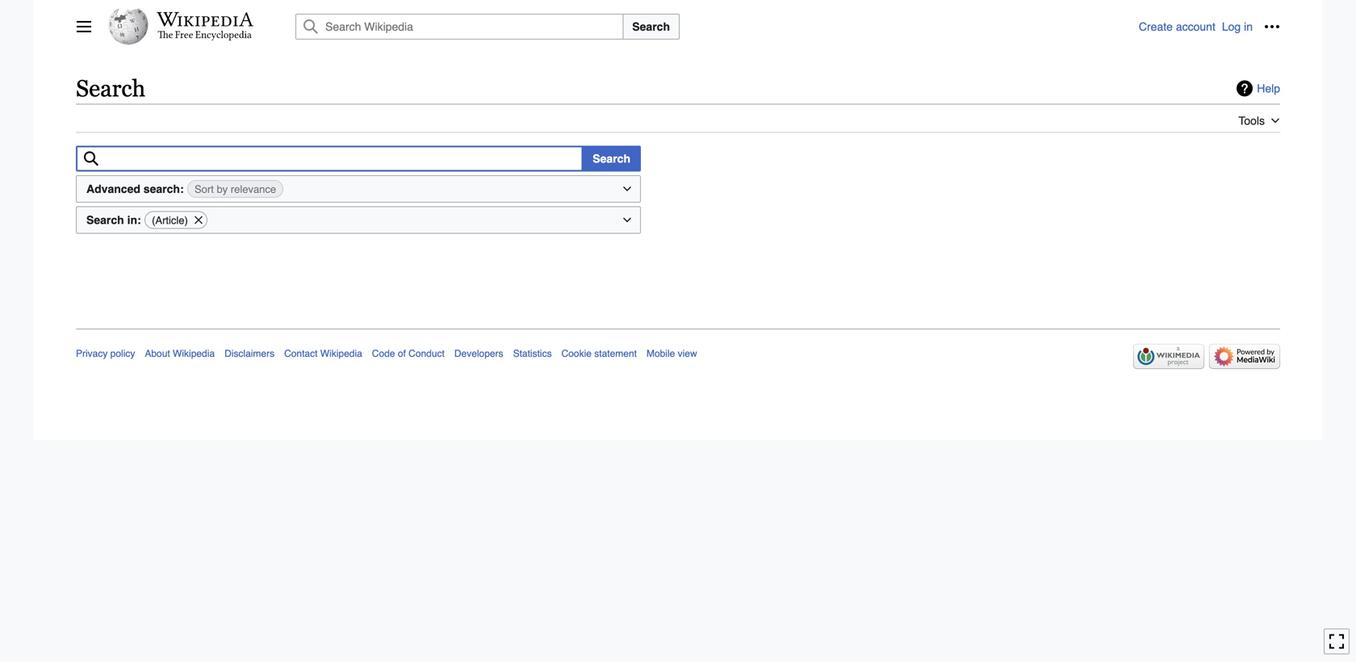 Task type: vqa. For each thing, say whether or not it's contained in the screenshot.
note
no



Task type: describe. For each thing, give the bounding box(es) containing it.
sort by relevance
[[195, 183, 276, 196]]

(article)
[[152, 215, 188, 227]]

contact wikipedia
[[284, 348, 363, 359]]

code
[[372, 348, 395, 359]]

advanced
[[86, 183, 140, 196]]

search in:
[[86, 214, 141, 227]]

create account link
[[1140, 20, 1216, 33]]

privacy policy
[[76, 348, 135, 359]]

of
[[398, 348, 406, 359]]

wikipedia for about wikipedia
[[173, 348, 215, 359]]

contact
[[284, 348, 318, 359]]

developers
[[455, 348, 504, 359]]

about wikipedia link
[[145, 348, 215, 359]]

help
[[1258, 82, 1281, 95]]

mobile view link
[[647, 348, 698, 359]]

statistics
[[513, 348, 552, 359]]

search inside search search box
[[633, 20, 670, 33]]

in
[[1245, 20, 1254, 33]]

advanced search: element
[[76, 175, 641, 203]]

tools
[[1239, 114, 1266, 127]]

remove image
[[193, 212, 204, 228]]

log
[[1223, 20, 1242, 33]]

in:
[[127, 214, 141, 227]]

developers link
[[455, 348, 504, 359]]

cookie
[[562, 348, 592, 359]]

conduct
[[409, 348, 445, 359]]

search:
[[144, 183, 184, 196]]

create
[[1140, 20, 1174, 33]]

search main content
[[69, 73, 1288, 264]]

footer containing privacy policy
[[76, 329, 1281, 374]]

disclaimers
[[225, 348, 275, 359]]

search inside search in: element
[[86, 214, 124, 227]]

privacy policy link
[[76, 348, 135, 359]]

cookie statement link
[[562, 348, 637, 359]]

fullscreen image
[[1330, 634, 1346, 650]]

about
[[145, 348, 170, 359]]

about wikipedia
[[145, 348, 215, 359]]

search in: element
[[76, 206, 641, 234]]

code of conduct link
[[372, 348, 445, 359]]

none search field inside the search main content
[[76, 146, 583, 172]]

wikimedia foundation image
[[1134, 344, 1205, 369]]



Task type: locate. For each thing, give the bounding box(es) containing it.
by
[[217, 183, 228, 196]]

log in link
[[1223, 20, 1254, 33]]

2 wikipedia from the left
[[320, 348, 363, 359]]

cookie statement
[[562, 348, 637, 359]]

personal tools navigation
[[1140, 14, 1286, 40]]

mobile view
[[647, 348, 698, 359]]

code of conduct
[[372, 348, 445, 359]]

sort
[[195, 183, 214, 196]]

advanced search:
[[86, 183, 184, 196]]

search button inside main content
[[583, 146, 641, 172]]

create account log in
[[1140, 20, 1254, 33]]

help link
[[1238, 80, 1281, 97]]

footer
[[76, 329, 1281, 374]]

statistics link
[[513, 348, 552, 359]]

powered by mediawiki image
[[1210, 344, 1281, 369]]

search
[[633, 20, 670, 33], [76, 75, 146, 102], [593, 152, 631, 165], [86, 214, 124, 227]]

Search Wikipedia search field
[[296, 14, 624, 40]]

contact wikipedia link
[[284, 348, 363, 359]]

privacy
[[76, 348, 108, 359]]

Search search field
[[276, 14, 1140, 40]]

log in and more options image
[[1265, 19, 1281, 35]]

disclaimers link
[[225, 348, 275, 359]]

wikipedia image
[[157, 12, 254, 27]]

mobile
[[647, 348, 676, 359]]

1 horizontal spatial wikipedia
[[320, 348, 363, 359]]

wikipedia for contact wikipedia
[[320, 348, 363, 359]]

1 vertical spatial search button
[[583, 146, 641, 172]]

statement
[[595, 348, 637, 359]]

the free encyclopedia image
[[158, 31, 252, 41]]

account
[[1177, 20, 1216, 33]]

wikipedia
[[173, 348, 215, 359], [320, 348, 363, 359]]

policy
[[110, 348, 135, 359]]

None search field
[[76, 146, 583, 172]]

wikipedia right contact
[[320, 348, 363, 359]]

0 vertical spatial search button
[[623, 14, 680, 40]]

search button
[[623, 14, 680, 40], [583, 146, 641, 172]]

1 wikipedia from the left
[[173, 348, 215, 359]]

0 horizontal spatial wikipedia
[[173, 348, 215, 359]]

view
[[678, 348, 698, 359]]

relevance
[[231, 183, 276, 196]]

menu image
[[76, 19, 92, 35]]

wikipedia right about
[[173, 348, 215, 359]]



